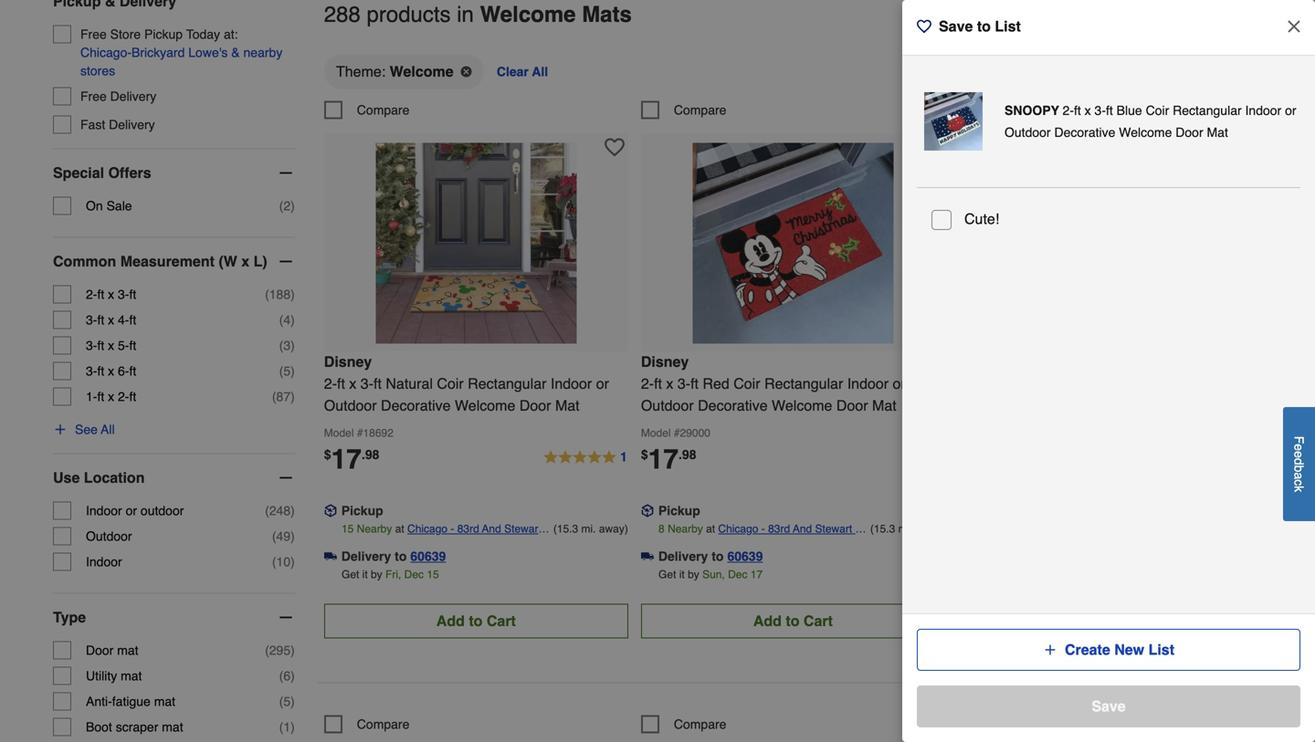 Task type: vqa. For each thing, say whether or not it's contained in the screenshot.
Best
no



Task type: locate. For each thing, give the bounding box(es) containing it.
dec right sun,
[[728, 569, 748, 581]]

1 vertical spatial free
[[80, 89, 107, 104]]

.98 down 29000
[[679, 448, 697, 462]]

2- inside disney 2-ft x 3-ft red coir rectangular indoor or outdoor decorative welcome door mat
[[641, 375, 654, 392]]

2 cart from the left
[[804, 613, 833, 630]]

4
[[284, 313, 291, 328]]

83rd inside "15 nearby at chicago - 83rd and stewart lowe's (15.3 mi. away)"
[[457, 523, 479, 536]]

2 it from the left
[[679, 569, 685, 581]]

60639 up get it by sun, dec 17
[[728, 549, 763, 564]]

2 horizontal spatial add
[[1071, 613, 1099, 630]]

1-
[[86, 390, 97, 404]]

add to cart down "8 nearby at chicago - 83rd and stewart lowe's"
[[754, 613, 833, 630]]

list inside button
[[1149, 642, 1175, 659]]

1 horizontal spatial delivery to 60639
[[659, 549, 763, 564]]

13 ) from the top
[[291, 720, 295, 735]]

chicago - 83rd and stewart lowe's button for fri, dec 15
[[408, 520, 550, 554]]

outdoor inside disney 2-ft x 3-ft natural coir rectangular indoor or outdoor decorative welcome door mat
[[324, 397, 377, 414]]

theme:
[[336, 63, 386, 80]]

83rd inside "8 nearby at chicago - 83rd and stewart lowe's"
[[768, 523, 790, 536]]

rectangular for disney 2-ft x 3-ft red coir rectangular indoor or outdoor decorative welcome door mat
[[765, 375, 844, 392]]

1 free from the top
[[80, 27, 107, 42]]

1 chicago - 83rd and stewart lowe's button from the left
[[408, 520, 550, 554]]

2 83rd from the left
[[768, 523, 790, 536]]

clear
[[497, 64, 529, 79]]

all inside list box
[[532, 64, 548, 79]]

2- inside 2-ft x 3-ft blue coir rectangular indoor or outdoor decorative welcome door mat
[[1063, 103, 1074, 118]]

welcome inside disney 2-ft x 3-ft natural coir rectangular indoor or outdoor decorative welcome door mat
[[455, 397, 516, 414]]

at up fri,
[[395, 523, 404, 536]]

model for 2-ft x 3-ft natural coir rectangular indoor or outdoor decorative welcome door mat
[[324, 427, 354, 440]]

chicago up sun,
[[719, 523, 759, 536]]

fatigue
[[112, 695, 151, 709]]

3- left 'blue'
[[1095, 103, 1106, 118]]

save right heart outline image
[[939, 18, 973, 35]]

3- left 5-
[[86, 339, 97, 353]]

2-
[[1063, 103, 1074, 118], [86, 287, 97, 302], [324, 375, 337, 392], [641, 375, 654, 392], [118, 390, 129, 404]]

1 horizontal spatial $
[[641, 448, 648, 462]]

truck filled image
[[324, 551, 337, 563]]

2 actual price $17.98 element from the left
[[641, 444, 697, 475]]

close image
[[1285, 17, 1304, 36]]

1 vertical spatial all
[[101, 423, 115, 437]]

1 away) from the left
[[599, 523, 628, 536]]

welcome
[[480, 2, 576, 27], [390, 63, 454, 80], [1119, 125, 1173, 140], [455, 397, 516, 414], [772, 397, 833, 414]]

2 by from the left
[[688, 569, 700, 581]]

on
[[86, 199, 103, 213]]

outdoor
[[1005, 125, 1051, 140], [324, 397, 377, 414], [641, 397, 694, 414], [86, 529, 132, 544]]

compare inside 5014672873 element
[[357, 103, 410, 117]]

save
[[939, 18, 973, 35], [1092, 698, 1126, 715]]

) for anti-fatigue mat
[[291, 695, 295, 709]]

mi.
[[582, 523, 596, 536], [899, 523, 913, 536]]

3- inside disney 2-ft x 3-ft red coir rectangular indoor or outdoor decorative welcome door mat
[[678, 375, 691, 392]]

plus image
[[53, 423, 68, 437]]

0 vertical spatial save
[[939, 18, 973, 35]]

chicago for 8 nearby
[[719, 523, 759, 536]]

( 248 )
[[265, 504, 295, 519]]

$ down model # 29000
[[641, 448, 648, 462]]

delivery to 60639 for fri,
[[342, 549, 446, 564]]

pickup up the 8
[[659, 504, 701, 518]]

e up b
[[1292, 451, 1307, 458]]

2 .98 from the left
[[679, 448, 697, 462]]

free
[[80, 27, 107, 42], [80, 89, 107, 104]]

17 down model # 18692
[[331, 444, 362, 475]]

) for indoor or outdoor
[[291, 504, 295, 519]]

0 horizontal spatial decorative
[[381, 397, 451, 414]]

e up d
[[1292, 444, 1307, 451]]

2-ft x 3-ft blue coir rectangular indoor or outdoor decorative welcome door mat
[[1005, 103, 1297, 140]]

0 horizontal spatial it
[[362, 569, 368, 581]]

0 vertical spatial list
[[995, 18, 1021, 35]]

model for 2-ft x 3-ft red coir rectangular indoor or outdoor decorative welcome door mat
[[641, 427, 671, 440]]

all right see
[[101, 423, 115, 437]]

ft left 'blue'
[[1106, 103, 1114, 118]]

1 60639 from the left
[[411, 549, 446, 564]]

by for fri,
[[371, 569, 383, 581]]

by left fri,
[[371, 569, 383, 581]]

minus image
[[277, 164, 295, 182], [277, 469, 295, 487], [277, 609, 295, 627]]

1 horizontal spatial .98
[[679, 448, 697, 462]]

decorative for disney 2-ft x 3-ft natural coir rectangular indoor or outdoor decorative welcome door mat
[[381, 397, 451, 414]]

2 minus image from the top
[[277, 469, 295, 487]]

$
[[324, 448, 331, 462], [641, 448, 648, 462]]

0 horizontal spatial 60639
[[411, 549, 446, 564]]

mats
[[582, 2, 632, 27]]

1 (15.3 from the left
[[553, 523, 578, 536]]

it for sun, dec 17
[[679, 569, 685, 581]]

2 vertical spatial minus image
[[277, 609, 295, 627]]

list box
[[324, 53, 1263, 101]]

60639 button up get it by sun, dec 17
[[728, 548, 763, 566]]

create new list button
[[917, 629, 1301, 672]]

1 $ 17 .98 from the left
[[324, 444, 380, 475]]

0 horizontal spatial model
[[324, 427, 354, 440]]

0 horizontal spatial add to cart
[[437, 613, 516, 630]]

list for save to list
[[995, 18, 1021, 35]]

2 at from the left
[[706, 523, 715, 536]]

decorative down snoopy
[[1055, 125, 1116, 140]]

1 stewart from the left
[[504, 523, 542, 536]]

2 horizontal spatial rectangular
[[1173, 103, 1242, 118]]

1 and from the left
[[482, 523, 501, 536]]

compare inside "5014672877" element
[[674, 103, 727, 117]]

1 horizontal spatial 1
[[620, 450, 628, 464]]

and for 15
[[482, 523, 501, 536]]

outdoor inside 2-ft x 3-ft blue coir rectangular indoor or outdoor decorative welcome door mat
[[1005, 125, 1051, 140]]

1 ( 5 ) from the top
[[279, 364, 295, 379]]

15
[[342, 523, 354, 536], [427, 569, 439, 581]]

( for anti-fatigue mat
[[279, 695, 284, 709]]

1 horizontal spatial 60639
[[728, 549, 763, 564]]

1 horizontal spatial all
[[532, 64, 548, 79]]

ft down 6-
[[129, 390, 136, 404]]

#
[[357, 427, 363, 440], [674, 427, 680, 440]]

minus image up 295
[[277, 609, 295, 627]]

l)
[[254, 253, 267, 270]]

mi. inside "15 nearby at chicago - 83rd and stewart lowe's (15.3 mi. away)"
[[582, 523, 596, 536]]

see all button
[[53, 421, 115, 439]]

x left 6-
[[108, 364, 114, 379]]

chicago - 83rd and stewart lowe's button for sun, dec 17
[[719, 520, 868, 554]]

5 stars image
[[543, 447, 628, 469]]

chicago-
[[80, 45, 132, 60]]

1 vertical spatial minus image
[[277, 469, 295, 487]]

door mat
[[86, 644, 138, 658]]

1 horizontal spatial 60639 button
[[728, 548, 763, 566]]

) for boot scraper mat
[[291, 720, 295, 735]]

outdoor inside disney 2-ft x 3-ft red coir rectangular indoor or outdoor decorative welcome door mat
[[641, 397, 694, 414]]

0 horizontal spatial all
[[101, 423, 115, 437]]

2 # from the left
[[674, 427, 680, 440]]

delivery
[[110, 89, 156, 104], [109, 117, 155, 132], [342, 549, 391, 564], [659, 549, 708, 564]]

0 horizontal spatial -
[[451, 523, 454, 536]]

x for 3-ft x 6-ft
[[108, 364, 114, 379]]

.98 down 18692
[[362, 448, 380, 462]]

1 horizontal spatial disney
[[641, 353, 689, 370]]

1 horizontal spatial #
[[674, 427, 680, 440]]

( 4 )
[[279, 313, 295, 328]]

disney for disney 2-ft x 3-ft red coir rectangular indoor or outdoor decorative welcome door mat
[[641, 353, 689, 370]]

0 vertical spatial ( 5 )
[[279, 364, 295, 379]]

1 horizontal spatial add
[[754, 613, 782, 630]]

1 vertical spatial 15
[[427, 569, 439, 581]]

1
[[620, 450, 628, 464], [284, 720, 291, 735]]

delivery to 60639
[[342, 549, 446, 564], [659, 549, 763, 564]]

9 ) from the top
[[291, 555, 295, 570]]

1 horizontal spatial add to cart
[[754, 613, 833, 630]]

at for 8 nearby
[[706, 523, 715, 536]]

x for 1-ft x 2-ft
[[108, 390, 114, 404]]

1 horizontal spatial mat
[[873, 397, 897, 414]]

1 by from the left
[[371, 569, 383, 581]]

1 mi. from the left
[[582, 523, 596, 536]]

1 horizontal spatial at
[[706, 523, 715, 536]]

1 horizontal spatial cart
[[804, 613, 833, 630]]

0 vertical spatial 5
[[284, 364, 291, 379]]

2 horizontal spatial decorative
[[1055, 125, 1116, 140]]

0 horizontal spatial 1
[[284, 720, 291, 735]]

1 model from the left
[[324, 427, 354, 440]]

1 horizontal spatial add to cart button
[[641, 604, 946, 639]]

4 ) from the top
[[291, 339, 295, 353]]

) down ( 3 )
[[291, 364, 295, 379]]

disney 2-ft x 3-ft red coir rectangular indoor or outdoor decorative welcome door mat
[[641, 353, 906, 414]]

2- right snoopy
[[1063, 103, 1074, 118]]

get it by fri, dec 15
[[342, 569, 439, 581]]

to down "8 nearby at chicago - 83rd and stewart lowe's"
[[786, 613, 800, 630]]

decorative down red
[[698, 397, 768, 414]]

60639 button up get it by fri, dec 15
[[411, 548, 446, 566]]

2 dec from the left
[[728, 569, 748, 581]]

in
[[457, 2, 474, 27]]

17 for second actual price $17.98 'element' from right
[[331, 444, 362, 475]]

lowe's inside "8 nearby at chicago - 83rd and stewart lowe's"
[[719, 541, 752, 554]]

disney inside disney 2-ft x 3-ft natural coir rectangular indoor or outdoor decorative welcome door mat
[[324, 353, 372, 370]]

ft up '3-ft x 4-ft' on the left of the page
[[97, 287, 104, 302]]

1 83rd from the left
[[457, 523, 479, 536]]

compare for 5001786405 element
[[991, 718, 1044, 732]]

2 ) from the top
[[291, 287, 295, 302]]

chicago-brickyard lowe's & nearby stores button
[[80, 43, 295, 80]]

( for indoor or outdoor
[[265, 504, 269, 519]]

1 horizontal spatial and
[[793, 523, 812, 536]]

3 minus image from the top
[[277, 609, 295, 627]]

1 vertical spatial 1
[[284, 720, 291, 735]]

or
[[1286, 103, 1297, 118], [596, 375, 609, 392], [893, 375, 906, 392], [126, 504, 137, 519]]

nearby inside "15 nearby at chicago - 83rd and stewart lowe's (15.3 mi. away)"
[[357, 523, 392, 536]]

1 horizontal spatial actual price $17.98 element
[[641, 444, 697, 475]]

10 ) from the top
[[291, 644, 295, 658]]

disney inside disney 2-ft x 3-ft red coir rectangular indoor or outdoor decorative welcome door mat
[[641, 353, 689, 370]]

minus image
[[277, 253, 295, 271]]

5 ) from the top
[[291, 364, 295, 379]]

8 ) from the top
[[291, 529, 295, 544]]

2 horizontal spatial cart
[[1121, 613, 1150, 630]]

save inside button
[[1092, 698, 1126, 715]]

all right clear
[[532, 64, 548, 79]]

dec right fri,
[[404, 569, 424, 581]]

lowe's for 8 nearby at chicago - 83rd and stewart lowe's
[[719, 541, 752, 554]]

2 $ from the left
[[641, 448, 648, 462]]

1 .98 from the left
[[362, 448, 380, 462]]

( 87 )
[[272, 390, 295, 404]]

add down get it by sun, dec 17
[[754, 613, 782, 630]]

1 horizontal spatial 17
[[648, 444, 679, 475]]

2 (15.3 from the left
[[871, 523, 896, 536]]

1 5 from the top
[[284, 364, 291, 379]]

1 add from the left
[[437, 613, 465, 630]]

3 ) from the top
[[291, 313, 295, 328]]

1 horizontal spatial dec
[[728, 569, 748, 581]]

2 horizontal spatial lowe's
[[719, 541, 752, 554]]

) for door mat
[[291, 644, 295, 658]]

0 vertical spatial 15
[[342, 523, 354, 536]]

0 horizontal spatial chicago
[[408, 523, 448, 536]]

e
[[1292, 444, 1307, 451], [1292, 451, 1307, 458]]

compare
[[357, 103, 410, 117], [674, 103, 727, 117], [991, 103, 1044, 117], [357, 718, 410, 732], [674, 718, 727, 732], [991, 718, 1044, 732]]

1 horizontal spatial list
[[1149, 642, 1175, 659]]

- inside "8 nearby at chicago - 83rd and stewart lowe's"
[[762, 523, 765, 536]]

)
[[291, 199, 295, 213], [291, 287, 295, 302], [291, 313, 295, 328], [291, 339, 295, 353], [291, 364, 295, 379], [291, 390, 295, 404], [291, 504, 295, 519], [291, 529, 295, 544], [291, 555, 295, 570], [291, 644, 295, 658], [291, 669, 295, 684], [291, 695, 295, 709], [291, 720, 295, 735]]

minus image inside use location button
[[277, 469, 295, 487]]

1 e from the top
[[1292, 444, 1307, 451]]

11 ) from the top
[[291, 669, 295, 684]]

nearby
[[243, 45, 283, 60]]

( 5 ) down ( 3 )
[[279, 364, 295, 379]]

1 horizontal spatial by
[[688, 569, 700, 581]]

delivery up get it by fri, dec 15
[[342, 549, 391, 564]]

1 horizontal spatial away)
[[916, 523, 946, 536]]

3 add from the left
[[1071, 613, 1099, 630]]

1 it from the left
[[362, 569, 368, 581]]

to right heart outline image
[[977, 18, 991, 35]]

delivery to 60639 up fri,
[[342, 549, 446, 564]]

add for second add to cart button from the left
[[754, 613, 782, 630]]

add for first add to cart button
[[437, 613, 465, 630]]

pickup image
[[324, 505, 337, 518], [641, 505, 654, 518]]

lowe's up sun,
[[719, 541, 752, 554]]

delivery to 60639 up get it by sun, dec 17
[[659, 549, 763, 564]]

coir right 'blue'
[[1146, 103, 1170, 118]]

3-
[[1095, 103, 1106, 118], [118, 287, 129, 302], [86, 313, 97, 328], [86, 339, 97, 353], [86, 364, 97, 379], [361, 375, 374, 392], [678, 375, 691, 392]]

) up 49
[[291, 504, 295, 519]]

17 down "8 nearby at chicago - 83rd and stewart lowe's"
[[751, 569, 763, 581]]

nearby inside "8 nearby at chicago - 83rd and stewart lowe's"
[[668, 523, 703, 536]]

1 horizontal spatial chicago
[[719, 523, 759, 536]]

stewart inside "15 nearby at chicago - 83rd and stewart lowe's (15.3 mi. away)"
[[504, 523, 542, 536]]

1 nearby from the left
[[357, 523, 392, 536]]

1 vertical spatial save
[[1092, 698, 1126, 715]]

5014144935 element
[[641, 716, 727, 734]]

) down the 6
[[291, 720, 295, 735]]

0 vertical spatial all
[[532, 64, 548, 79]]

ft left 5-
[[97, 339, 104, 353]]

10
[[276, 555, 291, 570]]

by for sun,
[[688, 569, 700, 581]]

- for 15
[[451, 523, 454, 536]]

2 and from the left
[[793, 523, 812, 536]]

) up minus icon
[[291, 199, 295, 213]]

x for 3-ft x 5-ft
[[108, 339, 114, 353]]

outdoor up model # 18692
[[324, 397, 377, 414]]

1 vertical spatial 5
[[284, 695, 291, 709]]

1 horizontal spatial heart outline image
[[922, 137, 942, 157]]

nearby up get it by fri, dec 15
[[357, 523, 392, 536]]

by left sun,
[[688, 569, 700, 581]]

0 horizontal spatial 15
[[342, 523, 354, 536]]

) up ( 10 )
[[291, 529, 295, 544]]

free for free store pickup today at:
[[80, 27, 107, 42]]

2 e from the top
[[1292, 451, 1307, 458]]

chicago inside "15 nearby at chicago - 83rd and stewart lowe's (15.3 mi. away)"
[[408, 523, 448, 536]]

2 stewart from the left
[[815, 523, 853, 536]]

coir for disney 2-ft x 3-ft natural coir rectangular indoor or outdoor decorative welcome door mat
[[437, 375, 464, 392]]

( for 3-ft x 4-ft
[[279, 313, 284, 328]]

use
[[53, 470, 80, 487]]

( for utility mat
[[279, 669, 284, 684]]

create new list
[[1065, 642, 1175, 659]]

2 chicago from the left
[[719, 523, 759, 536]]

15 inside "15 nearby at chicago - 83rd and stewart lowe's (15.3 mi. away)"
[[342, 523, 354, 536]]

coir inside disney 2-ft x 3-ft natural coir rectangular indoor or outdoor decorative welcome door mat
[[437, 375, 464, 392]]

83rd for 15
[[457, 523, 479, 536]]

at inside "15 nearby at chicago - 83rd and stewart lowe's (15.3 mi. away)"
[[395, 523, 404, 536]]

) for utility mat
[[291, 669, 295, 684]]

save for save
[[1092, 698, 1126, 715]]

0 horizontal spatial $
[[324, 448, 331, 462]]

1 # from the left
[[357, 427, 363, 440]]

2 away) from the left
[[916, 523, 946, 536]]

nearby for 8 nearby
[[668, 523, 703, 536]]

it for fri, dec 15
[[362, 569, 368, 581]]

free up chicago-
[[80, 27, 107, 42]]

) up ( 6 )
[[291, 644, 295, 658]]

- for 17
[[762, 523, 765, 536]]

and inside "15 nearby at chicago - 83rd and stewart lowe's (15.3 mi. away)"
[[482, 523, 501, 536]]

x left "l)"
[[241, 253, 250, 270]]

disney up model # 18692
[[324, 353, 372, 370]]

ft
[[1074, 103, 1082, 118], [1106, 103, 1114, 118], [97, 287, 104, 302], [129, 287, 136, 302], [97, 313, 104, 328], [129, 313, 136, 328], [97, 339, 104, 353], [129, 339, 136, 353], [97, 364, 104, 379], [129, 364, 136, 379], [337, 375, 345, 392], [374, 375, 382, 392], [654, 375, 662, 392], [691, 375, 699, 392], [97, 390, 104, 404], [129, 390, 136, 404]]

rectangular inside disney 2-ft x 3-ft red coir rectangular indoor or outdoor decorative welcome door mat
[[765, 375, 844, 392]]

ft right snoopy
[[1074, 103, 1082, 118]]

add for first add to cart button from the right
[[1071, 613, 1099, 630]]

fast delivery
[[80, 117, 155, 132]]

mat
[[117, 644, 138, 658], [121, 669, 142, 684], [154, 695, 175, 709], [162, 720, 183, 735]]

mat inside disney 2-ft x 3-ft natural coir rectangular indoor or outdoor decorative welcome door mat
[[555, 397, 580, 414]]

rectangular inside disney 2-ft x 3-ft natural coir rectangular indoor or outdoor decorative welcome door mat
[[468, 375, 547, 392]]

clear all
[[497, 64, 548, 79]]

at inside "8 nearby at chicago - 83rd and stewart lowe's"
[[706, 523, 715, 536]]

indoor inside 2-ft x 3-ft blue coir rectangular indoor or outdoor decorative welcome door mat
[[1246, 103, 1282, 118]]

1 horizontal spatial coir
[[734, 375, 761, 392]]

1 horizontal spatial nearby
[[668, 523, 703, 536]]

mat
[[1207, 125, 1229, 140], [555, 397, 580, 414], [873, 397, 897, 414]]

0 vertical spatial 1
[[620, 450, 628, 464]]

(
[[279, 199, 284, 213], [265, 287, 269, 302], [279, 313, 284, 328], [279, 339, 284, 353], [279, 364, 284, 379], [272, 390, 276, 404], [265, 504, 269, 519], [272, 529, 276, 544], [272, 555, 276, 570], [265, 644, 269, 658], [279, 669, 284, 684], [279, 695, 284, 709], [279, 720, 284, 735]]

1 horizontal spatial pickup image
[[641, 505, 654, 518]]

delivery to 60639 for sun,
[[659, 549, 763, 564]]

( 5 ) up ( 1 )
[[279, 695, 295, 709]]

0 horizontal spatial #
[[357, 427, 363, 440]]

0 horizontal spatial list
[[995, 18, 1021, 35]]

to up create new list
[[1103, 613, 1117, 630]]

ft left 4-
[[97, 313, 104, 328]]

5014672867 element
[[958, 101, 1044, 119]]

(15.3 inside "15 nearby at chicago - 83rd and stewart lowe's (15.3 mi. away)"
[[553, 523, 578, 536]]

0 horizontal spatial mi.
[[582, 523, 596, 536]]

) for indoor
[[291, 555, 295, 570]]

1 horizontal spatial 83rd
[[768, 523, 790, 536]]

0 horizontal spatial 60639 button
[[411, 548, 446, 566]]

add to cart button up create new list
[[958, 604, 1263, 639]]

0 horizontal spatial actual price $17.98 element
[[324, 444, 380, 475]]

) up 3
[[291, 313, 295, 328]]

mat inside disney 2-ft x 3-ft red coir rectangular indoor or outdoor decorative welcome door mat
[[873, 397, 897, 414]]

0 horizontal spatial coir
[[437, 375, 464, 392]]

15 right fri,
[[427, 569, 439, 581]]

compare for 5014672867 element
[[991, 103, 1044, 117]]

all
[[532, 64, 548, 79], [101, 423, 115, 437]]

( for boot scraper mat
[[279, 720, 284, 735]]

1 horizontal spatial rectangular
[[765, 375, 844, 392]]

0 horizontal spatial at
[[395, 523, 404, 536]]

chicago
[[408, 523, 448, 536], [719, 523, 759, 536]]

blue
[[1117, 103, 1143, 118]]

0 horizontal spatial heart outline image
[[605, 137, 625, 157]]

83rd for 17
[[768, 523, 790, 536]]

3- left red
[[678, 375, 691, 392]]

2 $ 17 .98 from the left
[[641, 444, 697, 475]]

stewart for 15 nearby at chicago - 83rd and stewart lowe's (15.3 mi. away)
[[504, 523, 542, 536]]

2 delivery to 60639 from the left
[[659, 549, 763, 564]]

compare inside 5014672867 element
[[991, 103, 1044, 117]]

minus image up ( 248 )
[[277, 469, 295, 487]]

store
[[110, 27, 141, 42]]

2 - from the left
[[762, 523, 765, 536]]

2- up '3-ft x 4-ft' on the left of the page
[[86, 287, 97, 302]]

use location button
[[53, 455, 295, 502]]

away) inside "15 nearby at chicago - 83rd and stewart lowe's (15.3 mi. away)"
[[599, 523, 628, 536]]

0 horizontal spatial pickup image
[[324, 505, 337, 518]]

2 model from the left
[[641, 427, 671, 440]]

chat invite button image
[[1232, 674, 1288, 730]]

brickyard
[[132, 45, 185, 60]]

2 horizontal spatial coir
[[1146, 103, 1170, 118]]

add to cart button down "15 nearby at chicago - 83rd and stewart lowe's (15.3 mi. away)"
[[324, 604, 628, 639]]

5014144943 element
[[324, 716, 410, 734]]

compare inside 5014144935 element
[[674, 718, 727, 732]]

1 horizontal spatial chicago - 83rd and stewart lowe's button
[[719, 520, 868, 554]]

- inside "15 nearby at chicago - 83rd and stewart lowe's (15.3 mi. away)"
[[451, 523, 454, 536]]

list right "new"
[[1149, 642, 1175, 659]]

0 horizontal spatial chicago - 83rd and stewart lowe's button
[[408, 520, 550, 554]]

0 horizontal spatial 83rd
[[457, 523, 479, 536]]

0 horizontal spatial nearby
[[357, 523, 392, 536]]

2 get from the left
[[659, 569, 676, 581]]

1 pickup image from the left
[[324, 505, 337, 518]]

2 free from the top
[[80, 89, 107, 104]]

2 disney from the left
[[641, 353, 689, 370]]

0 vertical spatial minus image
[[277, 164, 295, 182]]

x left red
[[666, 375, 674, 392]]

coir inside 2-ft x 3-ft blue coir rectangular indoor or outdoor decorative welcome door mat
[[1146, 103, 1170, 118]]

7 ) from the top
[[291, 504, 295, 519]]

pickup image up truck filled icon
[[641, 505, 654, 518]]

( for 2-ft x 3-ft
[[265, 287, 269, 302]]

1 disney from the left
[[324, 353, 372, 370]]

coir inside disney 2-ft x 3-ft red coir rectangular indoor or outdoor decorative welcome door mat
[[734, 375, 761, 392]]

heart outline image
[[605, 137, 625, 157], [922, 137, 942, 157]]

create
[[1065, 642, 1111, 659]]

0 horizontal spatial save
[[939, 18, 973, 35]]

0 horizontal spatial add to cart button
[[324, 604, 628, 639]]

( for 3-ft x 6-ft
[[279, 364, 284, 379]]

free down stores
[[80, 89, 107, 104]]

) for 3-ft x 5-ft
[[291, 339, 295, 353]]

2 5 from the top
[[284, 695, 291, 709]]

5 down ( 3 )
[[284, 364, 291, 379]]

save to list
[[939, 18, 1021, 35]]

1 vertical spatial list
[[1149, 642, 1175, 659]]

2 chicago - 83rd and stewart lowe's button from the left
[[719, 520, 868, 554]]

3-ft x 4-ft
[[86, 313, 136, 328]]

door inside disney 2-ft x 3-ft natural coir rectangular indoor or outdoor decorative welcome door mat
[[520, 397, 551, 414]]

1 horizontal spatial decorative
[[698, 397, 768, 414]]

pickup image up truck filled image
[[324, 505, 337, 518]]

1 horizontal spatial model
[[641, 427, 671, 440]]

60639 button
[[411, 548, 446, 566], [728, 548, 763, 566]]

1 $ from the left
[[324, 448, 331, 462]]

outdoor
[[141, 504, 184, 519]]

chicago inside "8 nearby at chicago - 83rd and stewart lowe's"
[[719, 523, 759, 536]]

1 horizontal spatial lowe's
[[408, 541, 441, 554]]

3- left natural
[[361, 375, 374, 392]]

or inside disney 2-ft x 3-ft natural coir rectangular indoor or outdoor decorative welcome door mat
[[596, 375, 609, 392]]

2 horizontal spatial pickup
[[659, 504, 701, 518]]

nearby right the 8
[[668, 523, 703, 536]]

actual price $17.98 element down model # 18692
[[324, 444, 380, 475]]

anti-fatigue mat
[[86, 695, 175, 709]]

.98
[[362, 448, 380, 462], [679, 448, 697, 462]]

decorative inside disney 2-ft x 3-ft natural coir rectangular indoor or outdoor decorative welcome door mat
[[381, 397, 451, 414]]

pickup up get it by fri, dec 15
[[342, 504, 383, 518]]

location
[[84, 470, 145, 487]]

$ 17 .98 down model # 18692
[[324, 444, 380, 475]]

compare inside 5014144943 element
[[357, 718, 410, 732]]

outdoor up model # 29000
[[641, 397, 694, 414]]

save down create new list button
[[1092, 698, 1126, 715]]

12 ) from the top
[[291, 695, 295, 709]]

1 60639 button from the left
[[411, 548, 446, 566]]

away)
[[599, 523, 628, 536], [916, 523, 946, 536]]

free delivery
[[80, 89, 156, 104]]

5 up ( 1 )
[[284, 695, 291, 709]]

1 at from the left
[[395, 523, 404, 536]]

0 vertical spatial free
[[80, 27, 107, 42]]

decorative for disney 2-ft x 3-ft red coir rectangular indoor or outdoor decorative welcome door mat
[[698, 397, 768, 414]]

60639 up get it by fri, dec 15
[[411, 549, 446, 564]]

0 horizontal spatial (15.3
[[553, 523, 578, 536]]

add up create
[[1071, 613, 1099, 630]]

actual price $17.98 element down model # 29000
[[641, 444, 697, 475]]

1 minus image from the top
[[277, 164, 295, 182]]

1 get from the left
[[342, 569, 359, 581]]

2 nearby from the left
[[668, 523, 703, 536]]

and
[[482, 523, 501, 536], [793, 523, 812, 536]]

) up ( 1 )
[[291, 695, 295, 709]]

0 horizontal spatial mat
[[555, 397, 580, 414]]

door inside disney 2-ft x 3-ft red coir rectangular indoor or outdoor decorative welcome door mat
[[837, 397, 868, 414]]

1 - from the left
[[451, 523, 454, 536]]

0 horizontal spatial $ 17 .98
[[324, 444, 380, 475]]

chicago up get it by fri, dec 15
[[408, 523, 448, 536]]

welcome inside 2-ft x 3-ft blue coir rectangular indoor or outdoor decorative welcome door mat
[[1119, 125, 1173, 140]]

minus image inside special offers button
[[277, 164, 295, 182]]

0 horizontal spatial .98
[[362, 448, 380, 462]]

2 60639 from the left
[[728, 549, 763, 564]]

decorative inside disney 2-ft x 3-ft red coir rectangular indoor or outdoor decorative welcome door mat
[[698, 397, 768, 414]]

1 cart from the left
[[487, 613, 516, 630]]

$ down model # 18692
[[324, 448, 331, 462]]

add to cart up create new list
[[1071, 613, 1150, 630]]

x inside 2-ft x 3-ft blue coir rectangular indoor or outdoor decorative welcome door mat
[[1085, 103, 1091, 118]]

1 chicago from the left
[[408, 523, 448, 536]]

get left fri,
[[342, 569, 359, 581]]

0 horizontal spatial lowe's
[[188, 45, 228, 60]]

and inside "8 nearby at chicago - 83rd and stewart lowe's"
[[793, 523, 812, 536]]

2 mi. from the left
[[899, 523, 913, 536]]

6 ) from the top
[[291, 390, 295, 404]]

0 horizontal spatial add
[[437, 613, 465, 630]]

5014672877 element
[[641, 101, 727, 119]]

common measurement (w x l) button
[[53, 238, 295, 286]]

) down 295
[[291, 669, 295, 684]]

pickup
[[144, 27, 183, 42], [342, 504, 383, 518], [659, 504, 701, 518]]

lowe's inside "15 nearby at chicago - 83rd and stewart lowe's (15.3 mi. away)"
[[408, 541, 441, 554]]

1 ) from the top
[[291, 199, 295, 213]]

1 horizontal spatial (15.3
[[871, 523, 896, 536]]

2 horizontal spatial mat
[[1207, 125, 1229, 140]]

actual price $17.98 element
[[324, 444, 380, 475], [641, 444, 697, 475]]

1 dec from the left
[[404, 569, 424, 581]]

1 delivery to 60639 from the left
[[342, 549, 446, 564]]

2 60639 button from the left
[[728, 548, 763, 566]]

2 add from the left
[[754, 613, 782, 630]]

# for disney 2-ft x 3-ft red coir rectangular indoor or outdoor decorative welcome door mat
[[674, 427, 680, 440]]

minus image up "2"
[[277, 164, 295, 182]]

) for outdoor
[[291, 529, 295, 544]]

get
[[342, 569, 359, 581], [659, 569, 676, 581]]

0 horizontal spatial rectangular
[[468, 375, 547, 392]]

stewart inside "8 nearby at chicago - 83rd and stewart lowe's"
[[815, 523, 853, 536]]

1 horizontal spatial $ 17 .98
[[641, 444, 697, 475]]

1 horizontal spatial get
[[659, 569, 676, 581]]

compare inside 5001786405 element
[[991, 718, 1044, 732]]

0 horizontal spatial by
[[371, 569, 383, 581]]

2 pickup image from the left
[[641, 505, 654, 518]]

3-ft x 5-ft
[[86, 339, 136, 353]]

x left 5-
[[108, 339, 114, 353]]

0 horizontal spatial stewart
[[504, 523, 542, 536]]

2 horizontal spatial add to cart button
[[958, 604, 1263, 639]]

( 5 )
[[279, 364, 295, 379], [279, 695, 295, 709]]

2 ( 5 ) from the top
[[279, 695, 295, 709]]



Task type: describe. For each thing, give the bounding box(es) containing it.
3- inside disney 2-ft x 3-ft natural coir rectangular indoor or outdoor decorative welcome door mat
[[361, 375, 374, 392]]

248
[[269, 504, 291, 519]]

special offers button
[[53, 149, 295, 197]]

special
[[53, 165, 104, 181]]

49
[[276, 529, 291, 544]]

chicago for 15 nearby
[[408, 523, 448, 536]]

free for free delivery
[[80, 89, 107, 104]]

(w
[[219, 253, 237, 270]]

3
[[284, 339, 291, 353]]

get it by sun, dec 17
[[659, 569, 763, 581]]

at for 15 nearby
[[395, 523, 404, 536]]

17 for 2nd actual price $17.98 'element' from the left
[[648, 444, 679, 475]]

chicago-brickyard lowe's & nearby stores
[[80, 45, 283, 78]]

295
[[269, 644, 291, 658]]

( 6 )
[[279, 669, 295, 684]]

compare for "5014672877" element
[[674, 103, 727, 117]]

utility
[[86, 669, 117, 684]]

list box containing theme:
[[324, 53, 1263, 101]]

2 add to cart from the left
[[754, 613, 833, 630]]

clear all button
[[495, 53, 550, 90]]

k
[[1292, 486, 1307, 493]]

nearby for 15 nearby
[[357, 523, 392, 536]]

sun,
[[703, 569, 725, 581]]

mat for disney 2-ft x 3-ft natural coir rectangular indoor or outdoor decorative welcome door mat
[[555, 397, 580, 414]]

( for door mat
[[265, 644, 269, 658]]

d
[[1292, 458, 1307, 466]]

60639 button for 17
[[728, 548, 763, 566]]

model # 29000
[[641, 427, 711, 440]]

get for get it by fri, dec 15
[[342, 569, 359, 581]]

ft up 5-
[[129, 313, 136, 328]]

( 5 ) for 3-ft x 6-ft
[[279, 364, 295, 379]]

delivery down free delivery on the top left of the page
[[109, 117, 155, 132]]

products
[[367, 2, 451, 27]]

( for outdoor
[[272, 529, 276, 544]]

2
[[284, 199, 291, 213]]

2 heart outline image from the left
[[922, 137, 942, 157]]

18692
[[363, 427, 394, 440]]

new
[[1115, 642, 1145, 659]]

lowe's for 15 nearby at chicago - 83rd and stewart lowe's (15.3 mi. away)
[[408, 541, 441, 554]]

or inside 2-ft x 3-ft blue coir rectangular indoor or outdoor decorative welcome door mat
[[1286, 103, 1297, 118]]

60639 button for 15
[[411, 548, 446, 566]]

3- left 4-
[[86, 313, 97, 328]]

(15.3 mi. away)
[[868, 523, 946, 536]]

mat right scraper
[[162, 720, 183, 735]]

3 add to cart button from the left
[[958, 604, 1263, 639]]

minus image inside type button
[[277, 609, 295, 627]]

f e e d b a c k
[[1292, 436, 1307, 493]]

common measurement (w x l)
[[53, 253, 267, 270]]

dec for 17
[[728, 569, 748, 581]]

b
[[1292, 466, 1307, 473]]

minus image for offers
[[277, 164, 295, 182]]

stores
[[80, 64, 115, 78]]

lowe's inside chicago-brickyard lowe's & nearby stores
[[188, 45, 228, 60]]

( for on sale
[[279, 199, 284, 213]]

188
[[269, 287, 291, 302]]

ft up 4-
[[129, 287, 136, 302]]

6-
[[118, 364, 129, 379]]

ft down 5-
[[129, 364, 136, 379]]

1 actual price $17.98 element from the left
[[324, 444, 380, 475]]

boot
[[86, 720, 112, 735]]

x for 2-ft x 3-ft
[[108, 287, 114, 302]]

ft down 3-ft x 6-ft
[[97, 390, 104, 404]]

ft left 6-
[[97, 364, 104, 379]]

( 295 )
[[265, 644, 295, 658]]

pickup image for 8 nearby
[[641, 505, 654, 518]]

special offers
[[53, 165, 151, 181]]

heart outline image
[[917, 19, 932, 34]]

today
[[186, 27, 220, 42]]

snoopy
[[1005, 103, 1060, 118]]

$ for 2nd actual price $17.98 'element' from the left
[[641, 448, 648, 462]]

2 horizontal spatial 17
[[751, 569, 763, 581]]

5014672873 element
[[324, 101, 410, 119]]

( for 1-ft x 2-ft
[[272, 390, 276, 404]]

&
[[231, 45, 240, 60]]

x for 2-ft x 3-ft blue coir rectangular indoor or outdoor decorative welcome door mat
[[1085, 103, 1091, 118]]

5001786405 element
[[958, 716, 1044, 734]]

( for 3-ft x 5-ft
[[279, 339, 284, 353]]

boot scraper mat
[[86, 720, 183, 735]]

mat for disney 2-ft x 3-ft red coir rectangular indoor or outdoor decorative welcome door mat
[[873, 397, 897, 414]]

.98 for 2nd actual price $17.98 'element' from the left
[[679, 448, 697, 462]]

a
[[1292, 473, 1307, 480]]

f e e d b a c k button
[[1284, 407, 1316, 522]]

ft up model # 29000
[[654, 375, 662, 392]]

fast
[[80, 117, 105, 132]]

mat inside 2-ft x 3-ft blue coir rectangular indoor or outdoor decorative welcome door mat
[[1207, 125, 1229, 140]]

sale
[[106, 199, 132, 213]]

( 188 )
[[265, 287, 295, 302]]

1 add to cart button from the left
[[324, 604, 628, 639]]

2- down 6-
[[118, 390, 129, 404]]

$ 17 .98 for 2nd actual price $17.98 'element' from the left
[[641, 444, 697, 475]]

disney 2-ft x 3-ft natural coir rectangular indoor or outdoor decorative welcome door mat
[[324, 353, 609, 414]]

3- up 1- at the left bottom of page
[[86, 364, 97, 379]]

( 1 )
[[279, 720, 295, 735]]

theme: welcome
[[336, 63, 454, 80]]

3- inside 2-ft x 3-ft blue coir rectangular indoor or outdoor decorative welcome door mat
[[1095, 103, 1106, 118]]

snoopy image
[[925, 92, 983, 151]]

and for 17
[[793, 523, 812, 536]]

list for create new list
[[1149, 642, 1175, 659]]

minus image for location
[[277, 469, 295, 487]]

2- inside disney 2-ft x 3-ft natural coir rectangular indoor or outdoor decorative welcome door mat
[[324, 375, 337, 392]]

type button
[[53, 594, 295, 642]]

288 products in welcome mats
[[324, 2, 632, 27]]

utility mat
[[86, 669, 142, 684]]

288
[[324, 2, 361, 27]]

to down "15 nearby at chicago - 83rd and stewart lowe's (15.3 mi. away)"
[[469, 613, 483, 630]]

save button
[[917, 686, 1301, 728]]

) for 2-ft x 3-ft
[[291, 287, 295, 302]]

close circle filled image
[[461, 66, 472, 77]]

or inside disney 2-ft x 3-ft red coir rectangular indoor or outdoor decorative welcome door mat
[[893, 375, 906, 392]]

get for get it by sun, dec 17
[[659, 569, 676, 581]]

15 nearby at chicago - 83rd and stewart lowe's (15.3 mi. away)
[[342, 523, 628, 554]]

5-
[[118, 339, 129, 353]]

4-
[[118, 313, 129, 328]]

8 nearby at chicago - 83rd and stewart lowe's
[[659, 523, 856, 554]]

( 3 )
[[279, 339, 295, 353]]

plus image
[[1043, 643, 1058, 658]]

) for 1-ft x 2-ft
[[291, 390, 295, 404]]

delivery up the "fast delivery"
[[110, 89, 156, 104]]

2-ft x 3-ft
[[86, 287, 136, 302]]

5 for anti-fatigue mat
[[284, 695, 291, 709]]

welcome inside disney 2-ft x 3-ft red coir rectangular indoor or outdoor decorative welcome door mat
[[772, 397, 833, 414]]

door inside 2-ft x 3-ft blue coir rectangular indoor or outdoor decorative welcome door mat
[[1176, 125, 1204, 140]]

x inside disney 2-ft x 3-ft red coir rectangular indoor or outdoor decorative welcome door mat
[[666, 375, 674, 392]]

ft up model # 18692
[[337, 375, 345, 392]]

1 heart outline image from the left
[[605, 137, 625, 157]]

$ for second actual price $17.98 'element' from right
[[324, 448, 331, 462]]

ft left red
[[691, 375, 699, 392]]

delivery up get it by sun, dec 17
[[659, 549, 708, 564]]

outdoor down indoor or outdoor
[[86, 529, 132, 544]]

1 inside 5 stars image
[[620, 450, 628, 464]]

all for clear all
[[532, 64, 548, 79]]

mat up fatigue
[[121, 669, 142, 684]]

on sale
[[86, 199, 132, 213]]

indoor inside disney 2-ft x 3-ft red coir rectangular indoor or outdoor decorative welcome door mat
[[848, 375, 889, 392]]

to up sun,
[[712, 549, 724, 564]]

ft down 4-
[[129, 339, 136, 353]]

( 2 )
[[279, 199, 295, 213]]

) for 3-ft x 4-ft
[[291, 313, 295, 328]]

( for indoor
[[272, 555, 276, 570]]

f
[[1292, 436, 1307, 444]]

1 add to cart from the left
[[437, 613, 516, 630]]

60639 for 15
[[411, 549, 446, 564]]

stewart for 8 nearby at chicago - 83rd and stewart lowe's
[[815, 523, 853, 536]]

3 cart from the left
[[1121, 613, 1150, 630]]

( 5 ) for anti-fatigue mat
[[279, 695, 295, 709]]

ft left natural
[[374, 375, 382, 392]]

mat right fatigue
[[154, 695, 175, 709]]

29000
[[680, 427, 711, 440]]

1 button
[[543, 447, 628, 469]]

anti-
[[86, 695, 112, 709]]

mat up the utility mat
[[117, 644, 138, 658]]

x for 3-ft x 4-ft
[[108, 313, 114, 328]]

red
[[703, 375, 730, 392]]

save for save to list
[[939, 18, 973, 35]]

1 horizontal spatial 15
[[427, 569, 439, 581]]

to up fri,
[[395, 549, 407, 564]]

0 horizontal spatial pickup
[[144, 27, 183, 42]]

scraper
[[116, 720, 158, 735]]

2 add to cart button from the left
[[641, 604, 946, 639]]

dec for 15
[[404, 569, 424, 581]]

1-ft x 2-ft
[[86, 390, 136, 404]]

free store pickup today at:
[[80, 27, 238, 42]]

# for disney 2-ft x 3-ft natural coir rectangular indoor or outdoor decorative welcome door mat
[[357, 427, 363, 440]]

decorative inside 2-ft x 3-ft blue coir rectangular indoor or outdoor decorative welcome door mat
[[1055, 125, 1116, 140]]

pickup for 8 nearby
[[659, 504, 701, 518]]

$ 17 .98 for second actual price $17.98 'element' from right
[[324, 444, 380, 475]]

) for 3-ft x 6-ft
[[291, 364, 295, 379]]

3- up 4-
[[118, 287, 129, 302]]

x inside button
[[241, 253, 250, 270]]

see
[[75, 423, 98, 437]]

pickup image for 15 nearby
[[324, 505, 337, 518]]

see all
[[75, 423, 115, 437]]

5 for 3-ft x 6-ft
[[284, 364, 291, 379]]

coir for disney 2-ft x 3-ft red coir rectangular indoor or outdoor decorative welcome door mat
[[734, 375, 761, 392]]

x inside disney 2-ft x 3-ft natural coir rectangular indoor or outdoor decorative welcome door mat
[[349, 375, 357, 392]]

indoor inside disney 2-ft x 3-ft natural coir rectangular indoor or outdoor decorative welcome door mat
[[551, 375, 592, 392]]

fri,
[[386, 569, 401, 581]]

compare for 5014144943 element
[[357, 718, 410, 732]]

truck filled image
[[641, 551, 654, 563]]

60639 for 17
[[728, 549, 763, 564]]

6
[[284, 669, 291, 684]]

3 add to cart from the left
[[1071, 613, 1150, 630]]

compare for 5014672873 element
[[357, 103, 410, 117]]

) for on sale
[[291, 199, 295, 213]]

natural
[[386, 375, 433, 392]]

use location
[[53, 470, 145, 487]]

offers
[[108, 165, 151, 181]]

87
[[276, 390, 291, 404]]

c
[[1292, 480, 1307, 486]]

disney for disney 2-ft x 3-ft natural coir rectangular indoor or outdoor decorative welcome door mat
[[324, 353, 372, 370]]

indoor or outdoor
[[86, 504, 184, 519]]

( 10 )
[[272, 555, 295, 570]]

compare for 5014144935 element
[[674, 718, 727, 732]]

measurement
[[120, 253, 215, 270]]

rectangular inside 2-ft x 3-ft blue coir rectangular indoor or outdoor decorative welcome door mat
[[1173, 103, 1242, 118]]

.98 for second actual price $17.98 'element' from right
[[362, 448, 380, 462]]

pickup for 15 nearby
[[342, 504, 383, 518]]



